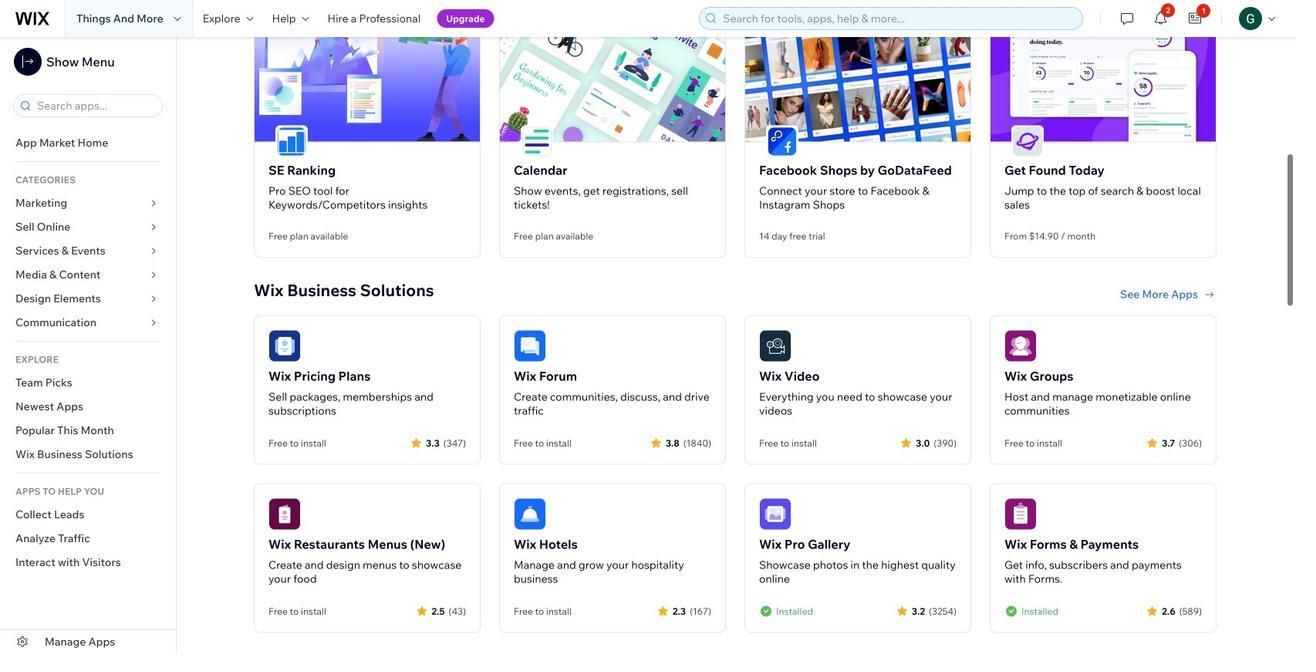 Task type: locate. For each thing, give the bounding box(es) containing it.
get found today  icon image
[[991, 0, 1216, 142], [1013, 127, 1043, 156]]

Search for tools, apps, help & more... field
[[719, 8, 1078, 29]]

se ranking icon image
[[255, 0, 480, 142], [277, 127, 306, 156]]

calendar icon image
[[500, 0, 725, 142], [522, 127, 552, 156]]

wix hotels icon image
[[514, 498, 546, 531]]

wix forms & payments icon image
[[1005, 498, 1037, 531]]

facebook shops by godatafeed icon image
[[746, 0, 971, 142], [768, 127, 797, 156]]

wix restaurants menus (new) icon image
[[269, 498, 301, 531]]



Task type: vqa. For each thing, say whether or not it's contained in the screenshot.
"Search For Tools, Apps, Help & More..." field on the top right of page
yes



Task type: describe. For each thing, give the bounding box(es) containing it.
wix forum icon image
[[514, 330, 546, 362]]

wix pricing plans icon image
[[269, 330, 301, 362]]

wix video icon image
[[759, 330, 792, 362]]

wix groups icon image
[[1005, 330, 1037, 362]]

sidebar element
[[0, 37, 177, 654]]

wix pro gallery icon image
[[759, 498, 792, 531]]

Search apps... field
[[32, 95, 157, 117]]



